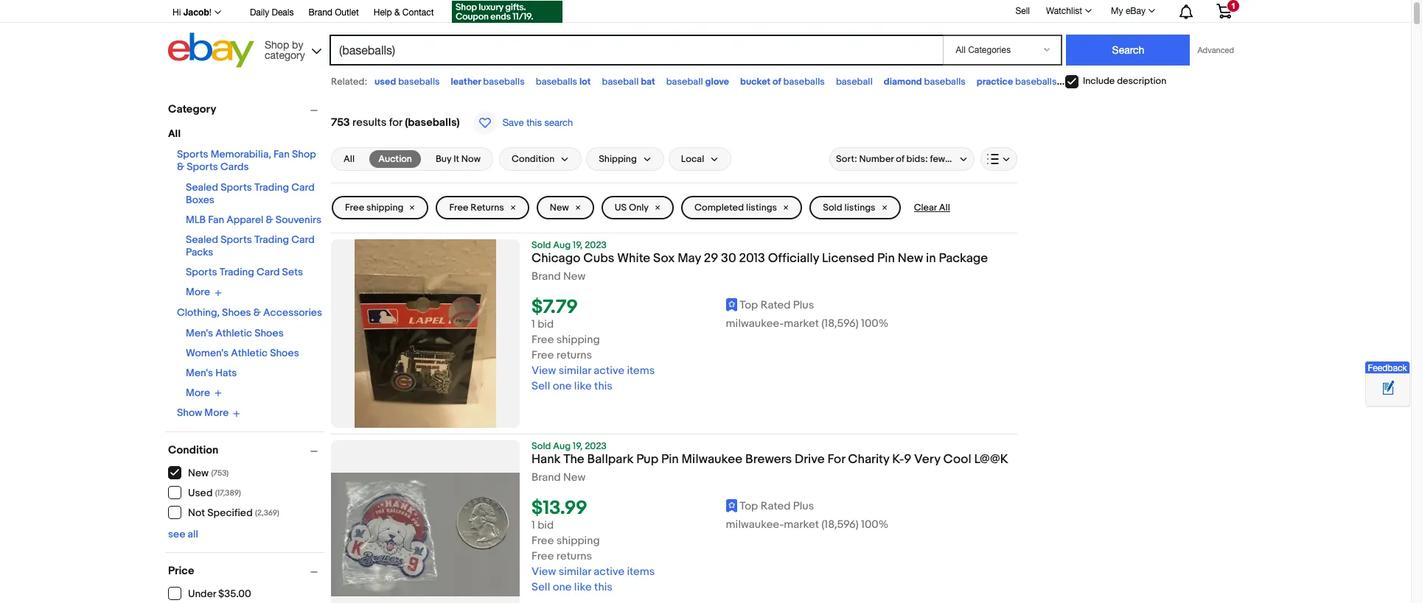Task type: vqa. For each thing, say whether or not it's contained in the screenshot.
eBay Live link at the top right
no



Task type: describe. For each thing, give the bounding box(es) containing it.
of inside dropdown button
[[896, 153, 904, 165]]

pin inside sold  aug 19, 2023 chicago cubs white sox may 29 30 2013 officially licensed pin new in package brand new
[[877, 251, 895, 266]]

package
[[939, 251, 988, 266]]

100% for $13.99
[[861, 518, 888, 532]]

my ebay link
[[1103, 2, 1162, 20]]

help & contact
[[374, 7, 434, 18]]

chicago
[[532, 251, 580, 266]]

similar for $7.79
[[559, 364, 591, 378]]

listings for sold listings
[[844, 202, 876, 214]]

top rated plus for $13.99
[[740, 500, 814, 514]]

sell for $7.79
[[532, 380, 550, 394]]

help & contact link
[[374, 5, 434, 21]]

listing options selector. list view selected. image
[[987, 153, 1011, 165]]

items for $13.99
[[627, 566, 655, 580]]

sold for $13.99
[[532, 441, 551, 453]]

0 vertical spatial trading
[[254, 181, 289, 194]]

condition for top "condition" dropdown button
[[512, 153, 555, 165]]

milwaukee
[[682, 453, 743, 467]]

fan inside sports memorabilia, fan shop & sports cards
[[274, 148, 290, 161]]

baseballs for used baseballs
[[398, 76, 440, 88]]

search
[[544, 117, 573, 128]]

2 vertical spatial shoes
[[270, 347, 299, 359]]

my ebay
[[1111, 6, 1146, 16]]

!
[[209, 7, 212, 18]]

milwaukee- for $7.79
[[726, 317, 784, 331]]

save this search
[[503, 117, 573, 128]]

sports memorabilia, fan shop & sports cards
[[177, 148, 316, 173]]

sox
[[653, 251, 675, 266]]

see all button
[[168, 528, 198, 541]]

returns for $13.99
[[556, 550, 592, 564]]

aug for $7.79
[[553, 240, 571, 251]]

sold listings link
[[810, 196, 901, 220]]

under $35.00 link
[[168, 587, 252, 601]]

active for $13.99
[[594, 566, 624, 580]]

fewest
[[930, 153, 959, 165]]

aug for $13.99
[[553, 441, 571, 453]]

top rated plus image for $7.79
[[726, 298, 738, 312]]

cool
[[943, 453, 971, 467]]

pin inside sold  aug 19, 2023 hank the ballpark pup pin milwaukee brewers drive for charity k-9 very cool l@@k brand new
[[661, 453, 679, 467]]

sell one like this link for $13.99
[[532, 581, 613, 595]]

men's athletic shoes link
[[186, 327, 284, 340]]

save this search button
[[469, 111, 577, 136]]

rawlings baseballs
[[1068, 76, 1148, 88]]

include
[[1083, 75, 1115, 87]]

returns for $7.79
[[556, 349, 592, 363]]

sold listings
[[823, 202, 876, 214]]

shop inside shop by category
[[265, 39, 289, 51]]

price
[[168, 564, 194, 578]]

view for $7.79
[[532, 364, 556, 378]]

this for $13.99
[[594, 581, 613, 595]]

2 sealed from the top
[[186, 234, 218, 246]]

1 for $13.99
[[532, 519, 535, 533]]

(18,596) for $13.99
[[822, 518, 859, 532]]

sealed sports trading card boxes mlb fan apparel & souvenirs sealed sports trading card packs sports trading card sets
[[186, 181, 321, 279]]

more for first more button from the top of the page
[[186, 286, 210, 299]]

not
[[188, 507, 205, 520]]

more inside show more button
[[204, 407, 229, 420]]

leather
[[451, 76, 481, 88]]

include description
[[1083, 75, 1167, 87]]

listings for completed listings
[[746, 202, 777, 214]]

l@@k
[[974, 453, 1008, 467]]

19, for $13.99
[[573, 441, 583, 453]]

clothing, shoes & accessories link
[[177, 306, 322, 319]]

deals
[[272, 7, 294, 18]]

practice baseballs
[[977, 76, 1057, 88]]

2 vertical spatial trading
[[219, 266, 254, 279]]

hank the ballpark pup pin milwaukee brewers drive for charity k-9 very cool l@@k heading
[[532, 453, 1008, 467]]

results
[[352, 116, 387, 130]]

bat
[[641, 76, 655, 88]]

sell inside account navigation
[[1015, 6, 1030, 16]]

memorabilia,
[[211, 148, 271, 161]]

chicago cubs white sox may 29 30 2013 officially licensed pin new in package image
[[355, 240, 496, 428]]

& up men's athletic shoes link
[[253, 306, 261, 319]]

0 vertical spatial shipping
[[366, 202, 404, 214]]

shop inside sports memorabilia, fan shop & sports cards
[[292, 148, 316, 161]]

buy it now link
[[427, 150, 489, 168]]

daily deals link
[[250, 5, 294, 21]]

2 more button from the top
[[186, 387, 222, 400]]

chicago cubs white sox may 29 30 2013 officially licensed pin new in package heading
[[532, 251, 988, 266]]

men's hats link
[[186, 367, 237, 379]]

advanced
[[1198, 46, 1234, 55]]

sports memorabilia, fan shop & sports cards link
[[177, 148, 316, 173]]

show more
[[177, 407, 229, 420]]

new left in
[[898, 251, 923, 266]]

for
[[828, 453, 845, 467]]

view similar active items link for $7.79
[[532, 364, 655, 378]]

2023 for $13.99
[[585, 441, 607, 453]]

returns
[[471, 202, 504, 214]]

sealed sports trading card boxes link
[[186, 181, 315, 206]]

bid for $7.79
[[538, 318, 554, 332]]

this inside button
[[527, 117, 542, 128]]

0 vertical spatial sold
[[823, 202, 842, 214]]

baseball for bat
[[602, 76, 639, 88]]

account navigation
[[164, 0, 1243, 25]]

packs
[[186, 246, 213, 259]]

plus for $13.99
[[793, 500, 814, 514]]

mlb fan apparel & souvenirs link
[[186, 214, 321, 226]]

1 vertical spatial trading
[[254, 234, 289, 246]]

sell link
[[1009, 6, 1037, 16]]

0 vertical spatial all
[[168, 128, 181, 140]]

my
[[1111, 6, 1123, 16]]

753
[[331, 116, 350, 130]]

main content containing $7.79
[[331, 96, 1017, 604]]

sort: number of bids: fewest first
[[836, 153, 978, 165]]

glove
[[705, 76, 729, 88]]

the
[[564, 453, 584, 467]]

0 vertical spatial shoes
[[222, 306, 251, 319]]

bucket
[[740, 76, 771, 88]]

clothing,
[[177, 306, 220, 319]]

0 vertical spatial card
[[291, 181, 315, 194]]

very
[[914, 453, 940, 467]]

0 vertical spatial athletic
[[215, 327, 252, 340]]

under $35.00
[[188, 588, 251, 601]]

1 vertical spatial athletic
[[231, 347, 268, 359]]

active for $7.79
[[594, 364, 624, 378]]

sell one like this link for $7.79
[[532, 380, 613, 394]]

free shipping link
[[332, 196, 429, 220]]

men's athletic shoes women's athletic shoes men's hats
[[186, 327, 299, 379]]

new down chicago
[[563, 270, 586, 284]]

one for $13.99
[[553, 581, 572, 595]]

see all
[[168, 528, 198, 541]]

shop by category
[[265, 39, 305, 61]]

used
[[375, 76, 396, 88]]

accessories
[[263, 306, 322, 319]]

lot
[[579, 76, 591, 88]]

completed listings
[[694, 202, 777, 214]]

baseballs for diamond baseballs
[[924, 76, 966, 88]]

1 more button from the top
[[186, 286, 222, 299]]

like for $7.79
[[574, 380, 592, 394]]

us only
[[615, 202, 649, 214]]

2 vertical spatial all
[[939, 202, 950, 214]]

1 inside account navigation
[[1231, 1, 1236, 10]]

ebay
[[1126, 6, 1146, 16]]

specified
[[207, 507, 253, 520]]

1 vertical spatial card
[[291, 234, 315, 246]]

1 link
[[1208, 0, 1241, 21]]

(17,389)
[[215, 489, 241, 498]]

diamond baseballs
[[884, 76, 966, 88]]

sold  aug 19, 2023 chicago cubs white sox may 29 30 2013 officially licensed pin new in package brand new
[[532, 240, 988, 284]]

plus for $7.79
[[793, 299, 814, 313]]

hi jacob !
[[173, 7, 212, 18]]

buy
[[436, 153, 451, 165]]

0 horizontal spatial condition button
[[168, 443, 324, 457]]

brand inside sold  aug 19, 2023 hank the ballpark pup pin milwaukee brewers drive for charity k-9 very cool l@@k brand new
[[532, 471, 561, 485]]

753 results for (baseballs)
[[331, 116, 460, 130]]

top for $13.99
[[740, 500, 758, 514]]

Auction selected text field
[[378, 153, 412, 166]]

shipping for $7.79
[[556, 333, 600, 347]]

related:
[[331, 76, 367, 88]]

all link
[[335, 150, 364, 168]]

1 vertical spatial shoes
[[254, 327, 284, 340]]

new (753)
[[188, 467, 229, 480]]

k-
[[892, 453, 904, 467]]

bids:
[[906, 153, 928, 165]]

1 sealed from the top
[[186, 181, 218, 194]]

show more button
[[177, 407, 241, 420]]

brand inside account navigation
[[309, 7, 332, 18]]

sort: number of bids: fewest first button
[[829, 147, 978, 171]]

baseballs for practice baseballs
[[1015, 76, 1057, 88]]

view for $13.99
[[532, 566, 556, 580]]

shipping for $13.99
[[556, 535, 600, 549]]

condition for "condition" dropdown button to the left
[[168, 443, 219, 457]]

jacob
[[183, 7, 209, 18]]



Task type: locate. For each thing, give the bounding box(es) containing it.
0 vertical spatial 100%
[[861, 317, 888, 331]]

1 vertical spatial top rated plus image
[[726, 500, 738, 513]]

milwaukee-market (18,596) 100% free shipping free returns view similar active items sell one like this for $7.79
[[532, 317, 888, 394]]

this for $7.79
[[594, 380, 613, 394]]

1 down hank
[[532, 519, 535, 533]]

1 items from the top
[[627, 364, 655, 378]]

baseball bat
[[602, 76, 655, 88]]

of right bucket
[[773, 76, 781, 88]]

2 sell one like this link from the top
[[532, 581, 613, 595]]

sets
[[282, 266, 303, 279]]

0 vertical spatial milwaukee-market (18,596) 100% free shipping free returns view similar active items sell one like this
[[532, 317, 888, 394]]

1 milwaukee-market (18,596) 100% free shipping free returns view similar active items sell one like this from the top
[[532, 317, 888, 394]]

first
[[961, 153, 978, 165]]

main content
[[331, 96, 1017, 604]]

1 vertical spatial aug
[[553, 441, 571, 453]]

0 vertical spatial similar
[[559, 364, 591, 378]]

similar down $13.99
[[559, 566, 591, 580]]

1 vertical spatial of
[[896, 153, 904, 165]]

sealed sports trading card packs link
[[186, 234, 315, 259]]

like for $13.99
[[574, 581, 592, 595]]

milwaukee- down sold  aug 19, 2023 hank the ballpark pup pin milwaukee brewers drive for charity k-9 very cool l@@k brand new
[[726, 518, 784, 532]]

1 market from the top
[[784, 317, 819, 331]]

Search for anything text field
[[332, 36, 940, 64]]

1 milwaukee- from the top
[[726, 317, 784, 331]]

brand inside sold  aug 19, 2023 chicago cubs white sox may 29 30 2013 officially licensed pin new in package brand new
[[532, 270, 561, 284]]

1 up advanced
[[1231, 1, 1236, 10]]

2023 inside sold  aug 19, 2023 hank the ballpark pup pin milwaukee brewers drive for charity k-9 very cool l@@k brand new
[[585, 441, 607, 453]]

description
[[1117, 75, 1167, 87]]

view
[[532, 364, 556, 378], [532, 566, 556, 580]]

baseballs right diamond
[[924, 76, 966, 88]]

sealed
[[186, 181, 218, 194], [186, 234, 218, 246]]

2 vertical spatial card
[[256, 266, 280, 279]]

boxes
[[186, 194, 214, 206]]

2 19, from the top
[[573, 441, 583, 453]]

top rated plus for $7.79
[[740, 299, 814, 313]]

0 vertical spatial bid
[[538, 318, 554, 332]]

2 listings from the left
[[844, 202, 876, 214]]

0 vertical spatial view similar active items link
[[532, 364, 655, 378]]

sell for $13.99
[[532, 581, 550, 595]]

0 vertical spatial top rated plus image
[[726, 298, 738, 312]]

0 vertical spatial top
[[740, 299, 758, 313]]

sold left the
[[532, 441, 551, 453]]

0 vertical spatial aug
[[553, 240, 571, 251]]

local
[[681, 153, 704, 165]]

1 vertical spatial 100%
[[861, 518, 888, 532]]

& inside sealed sports trading card boxes mlb fan apparel & souvenirs sealed sports trading card packs sports trading card sets
[[266, 214, 273, 226]]

market for $7.79
[[784, 317, 819, 331]]

1 (18,596) from the top
[[822, 317, 859, 331]]

fan right memorabilia,
[[274, 148, 290, 161]]

1 vertical spatial fan
[[208, 214, 224, 226]]

0 vertical spatial this
[[527, 117, 542, 128]]

2 market from the top
[[784, 518, 819, 532]]

0 vertical spatial more button
[[186, 286, 222, 299]]

1 active from the top
[[594, 364, 624, 378]]

trading down mlb fan apparel & souvenirs link
[[254, 234, 289, 246]]

aug
[[553, 240, 571, 251], [553, 441, 571, 453]]

1 rated from the top
[[761, 299, 791, 313]]

1 vertical spatial condition
[[168, 443, 219, 457]]

1 horizontal spatial pin
[[877, 251, 895, 266]]

1 vertical spatial this
[[594, 380, 613, 394]]

new up chicago
[[550, 202, 569, 214]]

baseball left diamond
[[836, 76, 873, 88]]

1 vertical spatial sold
[[532, 240, 551, 251]]

sports trading card sets link
[[186, 266, 303, 279]]

bid for $13.99
[[538, 519, 554, 533]]

listings down sort:
[[844, 202, 876, 214]]

under
[[188, 588, 216, 601]]

for
[[389, 116, 402, 130]]

(18,596) down the licensed
[[822, 317, 859, 331]]

milwaukee-market (18,596) 100% free shipping free returns view similar active items sell one like this for $13.99
[[532, 518, 888, 595]]

contact
[[402, 7, 434, 18]]

1 vertical spatial 19,
[[573, 441, 583, 453]]

women's athletic shoes link
[[186, 347, 299, 359]]

more button
[[186, 286, 222, 299], [186, 387, 222, 400]]

1 vertical spatial like
[[574, 581, 592, 595]]

0 vertical spatial 1
[[1231, 1, 1236, 10]]

2 view from the top
[[532, 566, 556, 580]]

men's down clothing,
[[186, 327, 213, 340]]

& inside sports memorabilia, fan shop & sports cards
[[177, 161, 184, 173]]

buy it now
[[436, 153, 481, 165]]

baseballs right practice
[[1015, 76, 1057, 88]]

3 baseball from the left
[[836, 76, 873, 88]]

1 listings from the left
[[746, 202, 777, 214]]

None submit
[[1066, 35, 1190, 66]]

1 view from the top
[[532, 364, 556, 378]]

1 vertical spatial sealed
[[186, 234, 218, 246]]

baseballs left the lot
[[536, 76, 577, 88]]

pin right pup
[[661, 453, 679, 467]]

0 vertical spatial like
[[574, 380, 592, 394]]

new inside "link"
[[550, 202, 569, 214]]

2023 for $7.79
[[585, 240, 607, 251]]

19, inside sold  aug 19, 2023 chicago cubs white sox may 29 30 2013 officially licensed pin new in package brand new
[[573, 240, 583, 251]]

0 vertical spatial view
[[532, 364, 556, 378]]

returns down $7.79
[[556, 349, 592, 363]]

leather baseballs
[[451, 76, 525, 88]]

shop left by on the top left of the page
[[265, 39, 289, 51]]

baseballs for leather baseballs
[[483, 76, 525, 88]]

1 vertical spatial similar
[[559, 566, 591, 580]]

hi
[[173, 7, 181, 18]]

rated for $7.79
[[761, 299, 791, 313]]

bucket of baseballs
[[740, 76, 825, 88]]

baseballs right the leather
[[483, 76, 525, 88]]

0 horizontal spatial condition
[[168, 443, 219, 457]]

market down officially
[[784, 317, 819, 331]]

2 top rated plus image from the top
[[726, 500, 738, 513]]

0 vertical spatial shop
[[265, 39, 289, 51]]

milwaukee- down sold  aug 19, 2023 chicago cubs white sox may 29 30 2013 officially licensed pin new in package brand new
[[726, 317, 784, 331]]

2 returns from the top
[[556, 550, 592, 564]]

2 view similar active items link from the top
[[532, 566, 655, 580]]

19, right hank
[[573, 441, 583, 453]]

0 vertical spatial active
[[594, 364, 624, 378]]

2023
[[585, 240, 607, 251], [585, 441, 607, 453]]

more up clothing,
[[186, 286, 210, 299]]

new inside sold  aug 19, 2023 hank the ballpark pup pin milwaukee brewers drive for charity k-9 very cool l@@k brand new
[[563, 471, 586, 485]]

19, left cubs
[[573, 240, 583, 251]]

2 milwaukee- from the top
[[726, 518, 784, 532]]

baseballs right used
[[398, 76, 440, 88]]

sort:
[[836, 153, 857, 165]]

sold down sort:
[[823, 202, 842, 214]]

market down drive
[[784, 518, 819, 532]]

0 vertical spatial brand
[[309, 7, 332, 18]]

1 bid down chicago
[[532, 318, 554, 332]]

save
[[503, 117, 524, 128]]

1 vertical spatial (18,596)
[[822, 518, 859, 532]]

free shipping
[[345, 202, 404, 214]]

baseball for glove
[[666, 76, 703, 88]]

2 vertical spatial 1
[[532, 519, 535, 533]]

all right clear
[[939, 202, 950, 214]]

1 vertical spatial active
[[594, 566, 624, 580]]

sell
[[1015, 6, 1030, 16], [532, 380, 550, 394], [532, 581, 550, 595]]

1 sell one like this link from the top
[[532, 380, 613, 394]]

1 vertical spatial one
[[553, 581, 572, 595]]

returns down $13.99
[[556, 550, 592, 564]]

1 vertical spatial more
[[186, 387, 210, 399]]

2 horizontal spatial all
[[939, 202, 950, 214]]

1 like from the top
[[574, 380, 592, 394]]

0 vertical spatial one
[[553, 380, 572, 394]]

mlb
[[186, 214, 206, 226]]

get the coupon image
[[452, 1, 562, 23]]

new down the
[[563, 471, 586, 485]]

2 vertical spatial more
[[204, 407, 229, 420]]

1 vertical spatial brand
[[532, 270, 561, 284]]

aug down new "link"
[[553, 240, 571, 251]]

new up used
[[188, 467, 209, 480]]

baseballs
[[398, 76, 440, 88], [483, 76, 525, 88], [536, 76, 577, 88], [783, 76, 825, 88], [924, 76, 966, 88], [1015, 76, 1057, 88], [1106, 76, 1148, 88]]

& right help
[[394, 7, 400, 18]]

men's down the women's
[[186, 367, 213, 379]]

1 vertical spatial items
[[627, 566, 655, 580]]

1 men's from the top
[[186, 327, 213, 340]]

1 vertical spatial 1 bid
[[532, 519, 554, 533]]

brand outlet link
[[309, 5, 359, 21]]

market
[[784, 317, 819, 331], [784, 518, 819, 532]]

2 baseball from the left
[[666, 76, 703, 88]]

trading
[[254, 181, 289, 194], [254, 234, 289, 246], [219, 266, 254, 279]]

1 plus from the top
[[793, 299, 814, 313]]

& inside account navigation
[[394, 7, 400, 18]]

100% for $7.79
[[861, 317, 888, 331]]

shipping down auction selected text box
[[366, 202, 404, 214]]

milwaukee-
[[726, 317, 784, 331], [726, 518, 784, 532]]

hats
[[215, 367, 237, 379]]

sold for $7.79
[[532, 240, 551, 251]]

feedback
[[1368, 364, 1407, 374]]

1 100% from the top
[[861, 317, 888, 331]]

2 (18,596) from the top
[[822, 518, 859, 532]]

rated for $13.99
[[761, 500, 791, 514]]

brand outlet
[[309, 7, 359, 18]]

brand down chicago
[[532, 270, 561, 284]]

items for $7.79
[[627, 364, 655, 378]]

1 vertical spatial all
[[344, 153, 355, 165]]

0 vertical spatial pin
[[877, 251, 895, 266]]

charity
[[848, 453, 889, 467]]

view down $13.99
[[532, 566, 556, 580]]

1 1 bid from the top
[[532, 318, 554, 332]]

0 vertical spatial milwaukee-
[[726, 317, 784, 331]]

2 baseballs from the left
[[483, 76, 525, 88]]

milwaukee- for $13.99
[[726, 518, 784, 532]]

2023 left the white
[[585, 240, 607, 251]]

it
[[454, 153, 459, 165]]

top down sold  aug 19, 2023 hank the ballpark pup pin milwaukee brewers drive for charity k-9 very cool l@@k brand new
[[740, 500, 758, 514]]

top rated plus
[[740, 299, 814, 313], [740, 500, 814, 514]]

1 bid for $13.99
[[532, 519, 554, 533]]

2 top from the top
[[740, 500, 758, 514]]

like
[[574, 380, 592, 394], [574, 581, 592, 595]]

in
[[926, 251, 936, 266]]

6 baseballs from the left
[[1015, 76, 1057, 88]]

1 2023 from the top
[[585, 240, 607, 251]]

2 items from the top
[[627, 566, 655, 580]]

2 like from the top
[[574, 581, 592, 595]]

2 men's from the top
[[186, 367, 213, 379]]

similar down $7.79
[[559, 364, 591, 378]]

1 horizontal spatial condition button
[[499, 147, 582, 171]]

1 bid for $7.79
[[532, 318, 554, 332]]

0 horizontal spatial all
[[168, 128, 181, 140]]

2 vertical spatial sold
[[532, 441, 551, 453]]

2 similar from the top
[[559, 566, 591, 580]]

condition down "save this search" at the top left of the page
[[512, 153, 555, 165]]

1 horizontal spatial shop
[[292, 148, 316, 161]]

sealed up mlb
[[186, 181, 218, 194]]

1 top from the top
[[740, 299, 758, 313]]

rated down chicago cubs white sox may 29 30 2013 officially licensed pin new in package link at the top
[[761, 299, 791, 313]]

sold inside sold  aug 19, 2023 chicago cubs white sox may 29 30 2013 officially licensed pin new in package brand new
[[532, 240, 551, 251]]

card left sets
[[256, 266, 280, 279]]

2 2023 from the top
[[585, 441, 607, 453]]

0 horizontal spatial of
[[773, 76, 781, 88]]

trading down sealed sports trading card packs link
[[219, 266, 254, 279]]

1 returns from the top
[[556, 349, 592, 363]]

watchlist
[[1046, 6, 1082, 16]]

(2,369)
[[255, 509, 279, 518]]

similar for $13.99
[[559, 566, 591, 580]]

100%
[[861, 317, 888, 331], [861, 518, 888, 532]]

card down souvenirs
[[291, 234, 315, 246]]

0 vertical spatial men's
[[186, 327, 213, 340]]

clear all link
[[908, 196, 956, 220]]

condition button up (753)
[[168, 443, 324, 457]]

1 horizontal spatial of
[[896, 153, 904, 165]]

0 vertical spatial fan
[[274, 148, 290, 161]]

1 vertical spatial rated
[[761, 500, 791, 514]]

pup
[[636, 453, 658, 467]]

shoes up men's athletic shoes link
[[222, 306, 251, 319]]

0 vertical spatial of
[[773, 76, 781, 88]]

baseball left bat
[[602, 76, 639, 88]]

19, for $7.79
[[573, 240, 583, 251]]

2 vertical spatial this
[[594, 581, 613, 595]]

1 vertical spatial view similar active items link
[[532, 566, 655, 580]]

women's
[[186, 347, 229, 359]]

0 horizontal spatial pin
[[661, 453, 679, 467]]

rawlings
[[1068, 76, 1104, 88]]

aug inside sold  aug 19, 2023 chicago cubs white sox may 29 30 2013 officially licensed pin new in package brand new
[[553, 240, 571, 251]]

more up show more
[[186, 387, 210, 399]]

1 vertical spatial bid
[[538, 519, 554, 533]]

(18,596)
[[822, 317, 859, 331], [822, 518, 859, 532]]

1 vertical spatial 1
[[532, 318, 535, 332]]

condition button
[[499, 147, 582, 171], [168, 443, 324, 457]]

more right show on the bottom
[[204, 407, 229, 420]]

0 vertical spatial sell one like this link
[[532, 380, 613, 394]]

1 one from the top
[[553, 380, 572, 394]]

free returns
[[449, 202, 504, 214]]

aug inside sold  aug 19, 2023 hank the ballpark pup pin milwaukee brewers drive for charity k-9 very cool l@@k brand new
[[553, 441, 571, 453]]

plus down officially
[[793, 299, 814, 313]]

top rated plus down sold  aug 19, 2023 hank the ballpark pup pin milwaukee brewers drive for charity k-9 very cool l@@k brand new
[[740, 500, 814, 514]]

market for $13.99
[[784, 518, 819, 532]]

top rated plus image down milwaukee
[[726, 500, 738, 513]]

0 vertical spatial more
[[186, 286, 210, 299]]

0 vertical spatial 2023
[[585, 240, 607, 251]]

more
[[186, 286, 210, 299], [186, 387, 210, 399], [204, 407, 229, 420]]

trading down sports memorabilia, fan shop & sports cards
[[254, 181, 289, 194]]

1 baseballs from the left
[[398, 76, 440, 88]]

all down 753
[[344, 153, 355, 165]]

sealed down mlb
[[186, 234, 218, 246]]

view down $7.79
[[532, 364, 556, 378]]

0 vertical spatial plus
[[793, 299, 814, 313]]

bid down hank
[[538, 519, 554, 533]]

2 active from the top
[[594, 566, 624, 580]]

1 vertical spatial sell one like this link
[[532, 581, 613, 595]]

baseball glove
[[666, 76, 729, 88]]

baseballs for rawlings baseballs
[[1106, 76, 1148, 88]]

1 vertical spatial shop
[[292, 148, 316, 161]]

2 top rated plus from the top
[[740, 500, 814, 514]]

condition up new (753)
[[168, 443, 219, 457]]

used (17,389)
[[188, 487, 241, 500]]

1 vertical spatial view
[[532, 566, 556, 580]]

1 vertical spatial pin
[[661, 453, 679, 467]]

completed
[[694, 202, 744, 214]]

shipping down $7.79
[[556, 333, 600, 347]]

$7.79
[[532, 297, 578, 319]]

shoes down accessories at the left of page
[[270, 347, 299, 359]]

brand down hank
[[532, 471, 561, 485]]

19, inside sold  aug 19, 2023 hank the ballpark pup pin milwaukee brewers drive for charity k-9 very cool l@@k brand new
[[573, 441, 583, 453]]

1 vertical spatial market
[[784, 518, 819, 532]]

none submit inside shop by category banner
[[1066, 35, 1190, 66]]

baseballs right rawlings
[[1106, 76, 1148, 88]]

1 vertical spatial top
[[740, 500, 758, 514]]

2 vertical spatial brand
[[532, 471, 561, 485]]

shoes down clothing, shoes & accessories
[[254, 327, 284, 340]]

1 for $7.79
[[532, 318, 535, 332]]

shop left all link
[[292, 148, 316, 161]]

top for $7.79
[[740, 299, 758, 313]]

by
[[292, 39, 303, 51]]

more button up clothing,
[[186, 286, 222, 299]]

athletic down men's athletic shoes link
[[231, 347, 268, 359]]

officially
[[768, 251, 819, 266]]

30
[[721, 251, 736, 266]]

1 vertical spatial top rated plus
[[740, 500, 814, 514]]

sold inside sold  aug 19, 2023 hank the ballpark pup pin milwaukee brewers drive for charity k-9 very cool l@@k brand new
[[532, 441, 551, 453]]

100% down the licensed
[[861, 317, 888, 331]]

baseballs right bucket
[[783, 76, 825, 88]]

2 1 bid from the top
[[532, 519, 554, 533]]

& right apparel
[[266, 214, 273, 226]]

baseball left glove
[[666, 76, 703, 88]]

not specified (2,369)
[[188, 507, 279, 520]]

1 baseball from the left
[[602, 76, 639, 88]]

aug left ballpark
[[553, 441, 571, 453]]

0 vertical spatial 1 bid
[[532, 318, 554, 332]]

listings right completed
[[746, 202, 777, 214]]

view similar active items link for $13.99
[[532, 566, 655, 580]]

1 vertical spatial milwaukee-
[[726, 518, 784, 532]]

(baseballs)
[[405, 116, 460, 130]]

auction link
[[370, 150, 421, 168]]

2 vertical spatial sell
[[532, 581, 550, 595]]

sold down new "link"
[[532, 240, 551, 251]]

1 bid from the top
[[538, 318, 554, 332]]

similar
[[559, 364, 591, 378], [559, 566, 591, 580]]

1 19, from the top
[[573, 240, 583, 251]]

fan inside sealed sports trading card boxes mlb fan apparel & souvenirs sealed sports trading card packs sports trading card sets
[[208, 214, 224, 226]]

1 vertical spatial more button
[[186, 387, 222, 400]]

fan
[[274, 148, 290, 161], [208, 214, 224, 226]]

2 100% from the top
[[861, 518, 888, 532]]

athletic
[[215, 327, 252, 340], [231, 347, 268, 359]]

price button
[[168, 564, 324, 578]]

0 vertical spatial 19,
[[573, 240, 583, 251]]

free
[[345, 202, 364, 214], [449, 202, 469, 214], [532, 333, 554, 347], [532, 349, 554, 363], [532, 535, 554, 549], [532, 550, 554, 564]]

2 plus from the top
[[793, 500, 814, 514]]

2 aug from the top
[[553, 441, 571, 453]]

0 vertical spatial rated
[[761, 299, 791, 313]]

1 vertical spatial milwaukee-market (18,596) 100% free shipping free returns view similar active items sell one like this
[[532, 518, 888, 595]]

0 horizontal spatial fan
[[208, 214, 224, 226]]

0 vertical spatial items
[[627, 364, 655, 378]]

top rated plus down chicago cubs white sox may 29 30 2013 officially licensed pin new in package link at the top
[[740, 299, 814, 313]]

rated down sold  aug 19, 2023 hank the ballpark pup pin milwaukee brewers drive for charity k-9 very cool l@@k brand new
[[761, 500, 791, 514]]

condition button down "save this search" at the top left of the page
[[499, 147, 582, 171]]

pin right the licensed
[[877, 251, 895, 266]]

1 vertical spatial sell
[[532, 380, 550, 394]]

number
[[859, 153, 894, 165]]

1 down chicago
[[532, 318, 535, 332]]

& left cards on the top left of page
[[177, 161, 184, 173]]

2 milwaukee-market (18,596) 100% free shipping free returns view similar active items sell one like this from the top
[[532, 518, 888, 595]]

1 bid down hank
[[532, 519, 554, 533]]

1 similar from the top
[[559, 364, 591, 378]]

shop by category banner
[[164, 0, 1243, 72]]

2023 inside sold  aug 19, 2023 chicago cubs white sox may 29 30 2013 officially licensed pin new in package brand new
[[585, 240, 607, 251]]

1 vertical spatial 2023
[[585, 441, 607, 453]]

all down category
[[168, 128, 181, 140]]

2023 right the
[[585, 441, 607, 453]]

completed listings link
[[681, 196, 802, 220]]

top down sold  aug 19, 2023 chicago cubs white sox may 29 30 2013 officially licensed pin new in package brand new
[[740, 299, 758, 313]]

of left bids:
[[896, 153, 904, 165]]

condition inside dropdown button
[[512, 153, 555, 165]]

used baseballs
[[375, 76, 440, 88]]

(18,596) down for
[[822, 518, 859, 532]]

shipping down $13.99
[[556, 535, 600, 549]]

more for 2nd more button from the top of the page
[[186, 387, 210, 399]]

watchlist link
[[1038, 2, 1099, 20]]

bid down chicago
[[538, 318, 554, 332]]

sold
[[823, 202, 842, 214], [532, 240, 551, 251], [532, 441, 551, 453]]

2 bid from the top
[[538, 519, 554, 533]]

0 vertical spatial sell
[[1015, 6, 1030, 16]]

1 horizontal spatial fan
[[274, 148, 290, 161]]

2 one from the top
[[553, 581, 572, 595]]

card up souvenirs
[[291, 181, 315, 194]]

1 top rated plus image from the top
[[726, 298, 738, 312]]

one for $7.79
[[553, 380, 572, 394]]

0 vertical spatial condition button
[[499, 147, 582, 171]]

5 baseballs from the left
[[924, 76, 966, 88]]

plus down drive
[[793, 500, 814, 514]]

more button up show more
[[186, 387, 222, 400]]

7 baseballs from the left
[[1106, 76, 1148, 88]]

top rated plus image
[[726, 298, 738, 312], [726, 500, 738, 513]]

2 horizontal spatial baseball
[[836, 76, 873, 88]]

1 vertical spatial condition button
[[168, 443, 324, 457]]

1 horizontal spatial all
[[344, 153, 355, 165]]

1 vertical spatial returns
[[556, 550, 592, 564]]

100% down charity
[[861, 518, 888, 532]]

2 rated from the top
[[761, 500, 791, 514]]

3 baseballs from the left
[[536, 76, 577, 88]]

see
[[168, 528, 185, 541]]

(18,596) for $7.79
[[822, 317, 859, 331]]

4 baseballs from the left
[[783, 76, 825, 88]]

top rated plus image for $13.99
[[726, 500, 738, 513]]

1 bid
[[532, 318, 554, 332], [532, 519, 554, 533]]

hank the ballpark pup pin milwaukee brewers drive for charity k-9 very cool l@@k image
[[331, 474, 520, 597]]

brewers
[[745, 453, 792, 467]]

listings
[[746, 202, 777, 214], [844, 202, 876, 214]]

1 aug from the top
[[553, 240, 571, 251]]

athletic up women's athletic shoes link
[[215, 327, 252, 340]]

1 view similar active items link from the top
[[532, 364, 655, 378]]

pin
[[877, 251, 895, 266], [661, 453, 679, 467]]

1 top rated plus from the top
[[740, 299, 814, 313]]

cards
[[220, 161, 249, 173]]

0 horizontal spatial listings
[[746, 202, 777, 214]]

brand left outlet
[[309, 7, 332, 18]]



